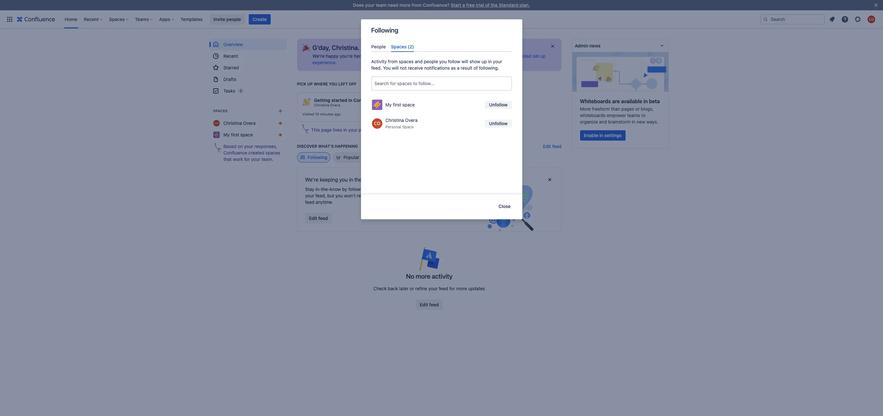 Task type: vqa. For each thing, say whether or not it's contained in the screenshot.
designed
no



Task type: describe. For each thing, give the bounding box(es) containing it.
g'day, christina. we're here to help!
[[313, 44, 415, 51]]

1 vertical spatial confluence
[[353, 97, 378, 103]]

and inside whiteboards are available in beta more freeform than pages or blogs, whiteboards empower teams to organize and brainstorm in new ways.
[[599, 119, 607, 125]]

need
[[388, 2, 398, 8]]

for inside 'following' dialog
[[390, 81, 396, 86]]

for inside 'based on your responses, confluence created spaces that work for your team.'
[[244, 157, 250, 162]]

here.
[[354, 53, 365, 59]]

basics.
[[437, 127, 452, 133]]

your right edit,
[[463, 193, 472, 198]]

2 vertical spatial edit feed
[[420, 302, 439, 308]]

work
[[233, 157, 243, 162]]

notifications inside activity from spaces and people you follow will show up in your feed. you will not receive notifications as a result of following.
[[424, 65, 450, 71]]

plan.
[[520, 2, 530, 8]]

pick up where you left off
[[297, 82, 357, 86]]

but
[[327, 193, 334, 198]]

up inside the stay in-the-know by following people and spaces. their activity will show up in your feed, but you won't receive email notifications about it. add to, or edit, your feed anytime.
[[458, 187, 464, 192]]

up inside guided set up experience
[[540, 53, 546, 59]]

whiteboards
[[580, 113, 606, 118]]

know
[[330, 187, 341, 192]]

1 unfollow from the top
[[489, 102, 508, 108]]

show inside the stay in-the-know by following people and spaces. their activity will show up in your feed, but you won't receive email notifications about it. add to, or edit, your feed anytime.
[[446, 187, 457, 192]]

whiteboards are available in beta more freeform than pages or blogs, whiteboards empower teams to organize and brainstorm in new ways.
[[580, 98, 660, 125]]

0 horizontal spatial overa
[[243, 120, 256, 126]]

start a free trial of the standard plan. link
[[451, 2, 530, 8]]

people inside activity from spaces and people you follow will show up in your feed. you will not receive notifications as a result of following.
[[424, 59, 438, 64]]

feed,
[[316, 193, 326, 198]]

based
[[223, 144, 236, 149]]

first inside my first space link
[[231, 132, 239, 137]]

their
[[410, 187, 421, 192]]

happy
[[326, 53, 339, 59]]

1 horizontal spatial overa
[[330, 103, 340, 107]]

0 horizontal spatial show
[[408, 127, 419, 133]]

news
[[590, 43, 601, 48]]

created
[[248, 150, 264, 156]]

0 horizontal spatial christina
[[223, 120, 242, 126]]

guided set up experience link
[[313, 53, 546, 65]]

0 vertical spatial a
[[463, 2, 465, 8]]

new
[[637, 119, 645, 125]]

overa inside christina overa personal space
[[405, 118, 418, 123]]

and up follow
[[460, 53, 468, 59]]

1 vertical spatial activity
[[432, 273, 453, 280]]

enable in settings link
[[580, 130, 626, 141]]

2 unfollow button from the top
[[485, 120, 512, 128]]

to inside 'following' dialog
[[413, 81, 417, 86]]

activity inside the stay in-the-know by following people and spaces. their activity will show up in your feed, but you won't receive email notifications about it. add to, or edit, your feed anytime.
[[422, 187, 437, 192]]

0 vertical spatial christina overa
[[314, 103, 340, 107]]

updates
[[468, 286, 485, 291]]

my first space inside 'following' dialog
[[385, 102, 415, 108]]

you left left
[[329, 82, 337, 86]]

1 horizontal spatial christina
[[314, 103, 329, 107]]

by
[[342, 187, 347, 192]]

follow...
[[419, 81, 434, 86]]

recent
[[223, 53, 238, 59]]

tasks
[[223, 88, 235, 94]]

won't
[[344, 193, 356, 198]]

does
[[353, 2, 364, 8]]

up up follow
[[454, 53, 459, 59]]

home
[[65, 16, 77, 22]]

2 vertical spatial the
[[354, 177, 362, 183]]

close image
[[872, 1, 880, 9]]

0
[[240, 88, 242, 93]]

result
[[461, 65, 472, 71]]

close button
[[495, 201, 515, 212]]

you right space at left
[[421, 127, 428, 133]]

from inside activity from spaces and people you follow will show up in your feed. you will not receive notifications as a result of following.
[[388, 59, 398, 64]]

overview link
[[209, 39, 287, 50]]

following button
[[297, 152, 330, 163]]

spaces button
[[107, 14, 131, 24]]

0 vertical spatial edit feed
[[543, 144, 562, 149]]

popular button
[[333, 152, 362, 163]]

later
[[399, 286, 409, 291]]

close message box image
[[546, 176, 554, 184]]

invite people
[[214, 16, 241, 22]]

(2)
[[408, 44, 414, 49]]

standard
[[499, 2, 518, 8]]

space inside 'following' dialog
[[402, 102, 415, 108]]

feed.
[[371, 65, 382, 71]]

recent link
[[209, 50, 287, 62]]

you'd
[[370, 53, 381, 59]]

your left team
[[365, 2, 375, 8]]

group containing overview
[[209, 39, 287, 97]]

unstar this space image
[[278, 132, 283, 137]]

visited 10 minutes ago
[[303, 112, 341, 116]]

you inside the stay in-the-know by following people and spaces. their activity will show up in your feed, but you won't receive email notifications about it. add to, or edit, your feed anytime.
[[335, 193, 343, 198]]

1 vertical spatial edit feed button
[[305, 213, 332, 224]]

experience
[[313, 60, 335, 65]]

create a space image
[[276, 107, 284, 115]]

help!
[[401, 44, 415, 51]]

if
[[366, 53, 369, 59]]

left
[[339, 82, 348, 86]]

we're happy you're here. if you'd like more help getting confluence up and running, check out our
[[313, 53, 517, 59]]

no more activity
[[406, 273, 453, 280]]

2 vertical spatial for
[[449, 286, 455, 291]]

spaces inside 'based on your responses, confluence created spaces that work for your team.'
[[266, 150, 280, 156]]

christina inside christina overa personal space
[[385, 118, 404, 123]]

apps button
[[157, 14, 177, 24]]

0 horizontal spatial or
[[410, 286, 414, 291]]

getting
[[314, 97, 330, 103]]

guided
[[517, 53, 532, 59]]

off
[[349, 82, 357, 86]]

following dialog
[[361, 19, 522, 219]]

activity
[[371, 59, 387, 64]]

1 horizontal spatial from
[[412, 2, 422, 8]]

global element
[[4, 10, 759, 28]]

our
[[509, 53, 516, 59]]

admin news
[[575, 43, 601, 48]]

to,
[[440, 193, 446, 198]]

you up 'by'
[[339, 177, 348, 183]]

g'day,
[[313, 44, 330, 51]]

up inside activity from spaces and people you follow will show up in your feed. you will not receive notifications as a result of following.
[[482, 59, 487, 64]]

or inside the stay in-the-know by following people and spaces. their activity will show up in your feed, but you won't receive email notifications about it. add to, or edit, your feed anytime.
[[447, 193, 451, 198]]

receive inside the stay in-the-know by following people and spaces. their activity will show up in your feed, but you won't receive email notifications about it. add to, or edit, your feed anytime.
[[357, 193, 372, 198]]

in-
[[316, 187, 321, 192]]

1 horizontal spatial spaces
[[213, 109, 228, 113]]

about
[[412, 193, 424, 198]]

0 horizontal spatial edit
[[309, 216, 317, 221]]

the-
[[321, 187, 330, 192]]

following inside dialog
[[371, 26, 398, 34]]

invite people button
[[210, 14, 245, 24]]

spaces (2)
[[391, 44, 414, 49]]

or inside whiteboards are available in beta more freeform than pages or blogs, whiteboards empower teams to organize and brainstorm in new ways.
[[635, 106, 640, 112]]

0 vertical spatial christina overa link
[[314, 103, 340, 107]]

team.
[[262, 157, 273, 162]]

1 horizontal spatial edit
[[420, 302, 428, 308]]

your down created
[[251, 157, 260, 162]]

add
[[431, 193, 439, 198]]

personal
[[385, 125, 401, 129]]

stay
[[305, 187, 314, 192]]

start
[[451, 2, 461, 8]]

unstar this space image
[[278, 121, 283, 126]]

will inside the stay in-the-know by following people and spaces. their activity will show up in your feed, but you won't receive email notifications about it. add to, or edit, your feed anytime.
[[438, 187, 445, 192]]

we're for you
[[305, 177, 319, 183]]

following
[[348, 187, 367, 192]]

empower
[[607, 113, 626, 118]]

enable
[[584, 133, 598, 138]]

to inside whiteboards are available in beta more freeform than pages or blogs, whiteboards empower teams to organize and brainstorm in new ways.
[[641, 113, 646, 118]]

visited
[[303, 112, 314, 116]]

back
[[388, 286, 398, 291]]

check
[[374, 286, 387, 291]]

receive inside activity from spaces and people you follow will show up in your feed. you will not receive notifications as a result of following.
[[408, 65, 423, 71]]

beta
[[649, 98, 660, 104]]

a inside activity from spaces and people you follow will show up in your feed. you will not receive notifications as a result of following.
[[457, 65, 460, 71]]

:wave: image
[[303, 98, 310, 106]]

stay in-the-know by following people and spaces. their activity will show up in your feed, but you won't receive email notifications about it. add to, or edit, your feed anytime.
[[305, 187, 472, 205]]

discover
[[297, 144, 317, 149]]

teams
[[627, 113, 640, 118]]



Task type: locate. For each thing, give the bounding box(es) containing it.
1 vertical spatial christina overa link
[[209, 117, 287, 129]]

following.
[[479, 65, 499, 71]]

1 horizontal spatial for
[[390, 81, 396, 86]]

0 horizontal spatial edit feed button
[[305, 213, 332, 224]]

and left space at left
[[392, 127, 399, 133]]

up right set
[[540, 53, 546, 59]]

overa up space at left
[[405, 118, 418, 123]]

the up the following
[[354, 177, 362, 183]]

2 horizontal spatial christina
[[385, 118, 404, 123]]

feed
[[552, 144, 562, 149], [305, 199, 314, 205], [318, 216, 328, 221], [439, 286, 448, 291], [429, 302, 439, 308]]

as
[[451, 65, 456, 71]]

1 vertical spatial the
[[429, 127, 436, 133]]

2 horizontal spatial edit feed
[[543, 144, 562, 149]]

spaces for to
[[397, 81, 412, 86]]

getting
[[412, 53, 427, 59]]

2 vertical spatial edit
[[420, 302, 428, 308]]

page
[[321, 127, 332, 133]]

and down getting
[[415, 59, 423, 64]]

we're keeping you in the loop
[[305, 177, 373, 183]]

1 horizontal spatial notifications
[[424, 65, 450, 71]]

than
[[611, 106, 620, 112]]

1 vertical spatial edit feed
[[309, 216, 328, 221]]

more up refine
[[416, 273, 430, 280]]

this page lives in your personal space and will show you the basics.
[[311, 127, 452, 133]]

the right trial
[[491, 2, 498, 8]]

1 horizontal spatial edit feed button
[[416, 300, 443, 310]]

first up based
[[231, 132, 239, 137]]

1 horizontal spatial of
[[485, 2, 490, 8]]

up
[[454, 53, 459, 59], [540, 53, 546, 59], [482, 59, 487, 64], [307, 82, 313, 86], [458, 187, 464, 192]]

0 vertical spatial people
[[226, 16, 241, 22]]

banner
[[0, 10, 883, 28]]

0 vertical spatial for
[[390, 81, 396, 86]]

whiteboards
[[580, 98, 611, 104]]

to up new
[[641, 113, 646, 118]]

0 horizontal spatial my first space
[[223, 132, 253, 137]]

1 vertical spatial from
[[388, 59, 398, 64]]

0 horizontal spatial edit feed
[[309, 216, 328, 221]]

0 vertical spatial spaces
[[399, 59, 414, 64]]

confluence image
[[17, 15, 55, 23], [17, 15, 55, 23]]

1 vertical spatial to
[[413, 81, 417, 86]]

people inside the stay in-the-know by following people and spaces. their activity will show up in your feed, but you won't receive email notifications about it. add to, or edit, your feed anytime.
[[368, 187, 383, 192]]

none text field inside 'following' dialog
[[374, 80, 376, 87]]

my first space inside my first space link
[[223, 132, 253, 137]]

for right search
[[390, 81, 396, 86]]

show up edit,
[[446, 187, 457, 192]]

up up edit,
[[458, 187, 464, 192]]

2 vertical spatial or
[[410, 286, 414, 291]]

my inside 'following' dialog
[[385, 102, 392, 108]]

0 vertical spatial we're
[[361, 44, 378, 51]]

templates link
[[179, 14, 205, 24]]

christina up personal
[[385, 118, 404, 123]]

your right refine
[[428, 286, 438, 291]]

0 vertical spatial confluence
[[428, 53, 452, 59]]

space right personal
[[378, 127, 390, 133]]

drafts
[[223, 76, 236, 82]]

0 horizontal spatial receive
[[357, 193, 372, 198]]

following inside the following button
[[308, 155, 327, 160]]

1 vertical spatial receive
[[357, 193, 372, 198]]

christina overa link up 'minutes'
[[314, 103, 340, 107]]

0 horizontal spatial confluence
[[223, 150, 247, 156]]

popular
[[344, 155, 359, 160]]

2 vertical spatial show
[[446, 187, 457, 192]]

0 horizontal spatial christina overa
[[223, 120, 256, 126]]

1 vertical spatial unfollow
[[489, 121, 508, 126]]

my first space up christina overa personal space
[[385, 102, 415, 108]]

1 horizontal spatial or
[[447, 193, 451, 198]]

people
[[226, 16, 241, 22], [424, 59, 438, 64], [368, 187, 383, 192]]

1 vertical spatial christina overa
[[223, 120, 256, 126]]

people right invite
[[226, 16, 241, 22]]

to right here
[[394, 44, 400, 51]]

close
[[499, 204, 511, 209]]

1 horizontal spatial my first space
[[385, 102, 415, 108]]

0 vertical spatial unfollow
[[489, 102, 508, 108]]

1 vertical spatial following
[[308, 155, 327, 160]]

following down what's
[[308, 155, 327, 160]]

1 unfollow button from the top
[[485, 101, 512, 109]]

0 horizontal spatial the
[[354, 177, 362, 183]]

your inside activity from spaces and people you follow will show up in your feed. you will not receive notifications as a result of following.
[[493, 59, 502, 64]]

spaces up team.
[[266, 150, 280, 156]]

first up christina overa personal space
[[393, 102, 401, 108]]

close image
[[550, 44, 555, 49]]

in
[[488, 59, 492, 64], [348, 97, 352, 103], [644, 98, 648, 104], [632, 119, 636, 125], [343, 127, 347, 133], [599, 133, 603, 138], [349, 177, 353, 183], [465, 187, 468, 192]]

0 vertical spatial edit feed button
[[543, 143, 562, 150]]

based on your responses, confluence created spaces that work for your team.
[[223, 144, 280, 162]]

1 horizontal spatial to
[[413, 81, 417, 86]]

1 horizontal spatial people
[[368, 187, 383, 192]]

team
[[376, 2, 387, 8]]

christina overa up my first space link
[[223, 120, 256, 126]]

people down getting
[[424, 59, 438, 64]]

we're up if
[[361, 44, 378, 51]]

are
[[612, 98, 620, 104]]

0 vertical spatial the
[[491, 2, 498, 8]]

space
[[402, 125, 414, 129]]

receive down we're happy you're here. if you'd like more help getting confluence up and running, check out our
[[408, 65, 423, 71]]

spaces inside activity from spaces and people you follow will show up in your feed. you will not receive notifications as a result of following.
[[399, 59, 414, 64]]

0 horizontal spatial people
[[226, 16, 241, 22]]

1 horizontal spatial christina overa
[[314, 103, 340, 107]]

0 vertical spatial to
[[394, 44, 400, 51]]

2 vertical spatial to
[[641, 113, 646, 118]]

tab list inside 'following' dialog
[[369, 41, 515, 52]]

edit,
[[452, 193, 462, 198]]

more left updates
[[456, 286, 467, 291]]

or up teams
[[635, 106, 640, 112]]

unfollow
[[489, 102, 508, 108], [489, 121, 508, 126]]

1 horizontal spatial space
[[378, 127, 390, 133]]

of inside activity from spaces and people you follow will show up in your feed. you will not receive notifications as a result of following.
[[474, 65, 478, 71]]

1 vertical spatial my first space
[[223, 132, 253, 137]]

my first space link
[[209, 129, 287, 141]]

your left personal
[[348, 127, 358, 133]]

starred link
[[209, 62, 287, 74]]

settings
[[604, 133, 622, 138]]

for left updates
[[449, 286, 455, 291]]

search image
[[763, 17, 768, 22]]

more right like
[[390, 53, 401, 59]]

from left confluence?
[[412, 2, 422, 8]]

of right trial
[[485, 2, 490, 8]]

up right pick
[[307, 82, 313, 86]]

confluence?
[[423, 2, 450, 8]]

apps
[[159, 16, 170, 22]]

:wave: image
[[303, 98, 310, 106]]

show right personal
[[408, 127, 419, 133]]

out
[[501, 53, 508, 59]]

following up here
[[371, 26, 398, 34]]

more right need
[[400, 2, 410, 8]]

2 vertical spatial we're
[[305, 177, 319, 183]]

2 horizontal spatial edit feed button
[[543, 143, 562, 150]]

overa up my first space link
[[243, 120, 256, 126]]

1 vertical spatial edit
[[309, 216, 317, 221]]

christina overa link
[[314, 103, 340, 107], [209, 117, 287, 129]]

does your team need more from confluence? start a free trial of the standard plan.
[[353, 2, 530, 8]]

0 vertical spatial receive
[[408, 65, 423, 71]]

set
[[533, 53, 539, 59]]

more
[[580, 106, 591, 112]]

1 horizontal spatial edit feed
[[420, 302, 439, 308]]

your down check
[[493, 59, 502, 64]]

lives
[[333, 127, 342, 133]]

2 horizontal spatial overa
[[405, 118, 418, 123]]

2 unfollow from the top
[[489, 121, 508, 126]]

0 vertical spatial from
[[412, 2, 422, 8]]

christina overa link up on
[[209, 117, 287, 129]]

where
[[314, 82, 328, 86]]

notifications down spaces.
[[385, 193, 411, 198]]

spaces for and
[[399, 59, 414, 64]]

your
[[365, 2, 375, 8], [493, 59, 502, 64], [348, 127, 358, 133], [244, 144, 253, 149], [251, 157, 260, 162], [305, 193, 314, 198], [463, 193, 472, 198], [428, 286, 438, 291]]

spaces inside popup button
[[109, 16, 125, 22]]

a right as
[[457, 65, 460, 71]]

1 horizontal spatial a
[[463, 2, 465, 8]]

to left "follow..."
[[413, 81, 417, 86]]

2 vertical spatial confluence
[[223, 150, 247, 156]]

0 horizontal spatial a
[[457, 65, 460, 71]]

0 vertical spatial spaces
[[109, 16, 125, 22]]

you're
[[340, 53, 353, 59]]

notifications down guided set up experience
[[424, 65, 450, 71]]

0 horizontal spatial to
[[394, 44, 400, 51]]

or right to,
[[447, 193, 451, 198]]

trial
[[476, 2, 484, 8]]

and down whiteboards
[[599, 119, 607, 125]]

more
[[400, 2, 410, 8], [390, 53, 401, 59], [416, 273, 430, 280], [456, 286, 467, 291]]

1 vertical spatial we're
[[313, 53, 325, 59]]

tab list
[[369, 41, 515, 52]]

up up following.
[[482, 59, 487, 64]]

0 vertical spatial notifications
[[424, 65, 450, 71]]

of right result
[[474, 65, 478, 71]]

my up based
[[223, 132, 230, 137]]

space up christina overa personal space
[[402, 102, 415, 108]]

your right on
[[244, 144, 253, 149]]

2 horizontal spatial people
[[424, 59, 438, 64]]

running,
[[469, 53, 486, 59]]

first inside 'following' dialog
[[393, 102, 401, 108]]

people up email
[[368, 187, 383, 192]]

you
[[439, 59, 447, 64], [329, 82, 337, 86], [421, 127, 428, 133], [339, 177, 348, 183], [335, 193, 343, 198]]

1 horizontal spatial first
[[393, 102, 401, 108]]

what's
[[318, 144, 334, 149]]

responses,
[[254, 144, 277, 149]]

it.
[[425, 193, 429, 198]]

guided set up experience
[[313, 53, 546, 65]]

activity up check back later or refine your feed for more updates
[[432, 273, 453, 280]]

notifications inside the stay in-the-know by following people and spaces. their activity will show up in your feed, but you won't receive email notifications about it. add to, or edit, your feed anytime.
[[385, 193, 411, 198]]

you down know
[[335, 193, 343, 198]]

the
[[491, 2, 498, 8], [429, 127, 436, 133], [354, 177, 362, 183]]

spaces inside tab list
[[391, 44, 407, 49]]

keeping
[[320, 177, 338, 183]]

my first space up on
[[223, 132, 253, 137]]

you inside activity from spaces and people you follow will show up in your feed. you will not receive notifications as a result of following.
[[439, 59, 447, 64]]

in inside the stay in-the-know by following people and spaces. their activity will show up in your feed, but you won't receive email notifications about it. add to, or edit, your feed anytime.
[[465, 187, 468, 192]]

your down stay
[[305, 193, 314, 198]]

2 horizontal spatial spaces
[[391, 44, 407, 49]]

no
[[406, 273, 414, 280]]

settings icon image
[[854, 15, 862, 23]]

1 vertical spatial of
[[474, 65, 478, 71]]

0 vertical spatial or
[[635, 106, 640, 112]]

following
[[371, 26, 398, 34], [308, 155, 327, 160]]

2 horizontal spatial space
[[402, 102, 415, 108]]

banner containing home
[[0, 10, 883, 28]]

pick
[[297, 82, 306, 86]]

edit feed button
[[543, 143, 562, 150], [305, 213, 332, 224], [416, 300, 443, 310]]

2 horizontal spatial for
[[449, 286, 455, 291]]

a left 'free'
[[463, 2, 465, 8]]

overa
[[330, 103, 340, 107], [405, 118, 418, 123], [243, 120, 256, 126]]

show inside activity from spaces and people you follow will show up in your feed. you will not receive notifications as a result of following.
[[470, 59, 480, 64]]

1 vertical spatial notifications
[[385, 193, 411, 198]]

and inside activity from spaces and people you follow will show up in your feed. you will not receive notifications as a result of following.
[[415, 59, 423, 64]]

1 vertical spatial show
[[408, 127, 419, 133]]

1 vertical spatial unfollow button
[[485, 120, 512, 128]]

this
[[311, 127, 320, 133]]

admin news button
[[572, 39, 668, 52]]

confluence up activity from spaces and people you follow will show up in your feed. you will not receive notifications as a result of following. at the top of page
[[428, 53, 452, 59]]

spaces
[[109, 16, 125, 22], [391, 44, 407, 49], [213, 109, 228, 113]]

0 horizontal spatial notifications
[[385, 193, 411, 198]]

for right work
[[244, 157, 250, 162]]

my down search
[[385, 102, 392, 108]]

christina up visited 10 minutes ago
[[314, 103, 329, 107]]

activity up it.
[[422, 187, 437, 192]]

0 horizontal spatial following
[[308, 155, 327, 160]]

1 vertical spatial my
[[223, 132, 230, 137]]

0 horizontal spatial of
[[474, 65, 478, 71]]

show
[[470, 59, 480, 64], [408, 127, 419, 133], [446, 187, 457, 192]]

you left follow
[[439, 59, 447, 64]]

show down running,
[[470, 59, 480, 64]]

the left basics.
[[429, 127, 436, 133]]

2 horizontal spatial confluence
[[428, 53, 452, 59]]

2 vertical spatial edit feed button
[[416, 300, 443, 310]]

here
[[379, 44, 392, 51]]

1 horizontal spatial my
[[385, 102, 392, 108]]

like
[[382, 53, 389, 59]]

2 vertical spatial people
[[368, 187, 383, 192]]

spaces down not
[[397, 81, 412, 86]]

welcome banner image
[[302, 44, 310, 52]]

and up email
[[384, 187, 391, 192]]

1 vertical spatial first
[[231, 132, 239, 137]]

tab list containing people
[[369, 41, 515, 52]]

we're up stay
[[305, 177, 319, 183]]

space up on
[[240, 132, 253, 137]]

blogs,
[[641, 106, 654, 112]]

enable in settings
[[584, 133, 622, 138]]

feed inside the stay in-the-know by following people and spaces. their activity will show up in your feed, but you won't receive email notifications about it. add to, or edit, your feed anytime.
[[305, 199, 314, 205]]

create link
[[249, 14, 271, 24]]

organize
[[580, 119, 598, 125]]

loop
[[363, 177, 373, 183]]

help
[[402, 53, 411, 59]]

0 vertical spatial first
[[393, 102, 401, 108]]

group
[[209, 39, 287, 97]]

confluence inside 'based on your responses, confluence created spaces that work for your team.'
[[223, 150, 247, 156]]

None text field
[[374, 80, 376, 87]]

0 vertical spatial my first space
[[385, 102, 415, 108]]

0 horizontal spatial space
[[240, 132, 253, 137]]

and inside the stay in-the-know by following people and spaces. their activity will show up in your feed, but you won't receive email notifications about it. add to, or edit, your feed anytime.
[[384, 187, 391, 192]]

0 vertical spatial show
[[470, 59, 480, 64]]

Search field
[[761, 14, 825, 24]]

spaces down help
[[399, 59, 414, 64]]

christina up my first space link
[[223, 120, 242, 126]]

confluence down the off
[[353, 97, 378, 103]]

you
[[383, 65, 391, 71]]

confluence up work
[[223, 150, 247, 156]]

0 vertical spatial unfollow button
[[485, 101, 512, 109]]

discover what's happening
[[297, 144, 358, 149]]

christina overa up 'minutes'
[[314, 103, 340, 107]]

0 horizontal spatial spaces
[[109, 16, 125, 22]]

or right later
[[410, 286, 414, 291]]

overa up the ago
[[330, 103, 340, 107]]

people inside button
[[226, 16, 241, 22]]

receive down the following
[[357, 193, 372, 198]]

to
[[394, 44, 400, 51], [413, 81, 417, 86], [641, 113, 646, 118]]

2 horizontal spatial edit
[[543, 144, 551, 149]]

0 vertical spatial edit
[[543, 144, 551, 149]]

christina.
[[332, 44, 359, 51]]

we're for you're
[[313, 53, 325, 59]]

from up you
[[388, 59, 398, 64]]

started
[[331, 97, 347, 103]]

1 vertical spatial for
[[244, 157, 250, 162]]

edit feed
[[543, 144, 562, 149], [309, 216, 328, 221], [420, 302, 439, 308]]

in inside activity from spaces and people you follow will show up in your feed. you will not receive notifications as a result of following.
[[488, 59, 492, 64]]

getting started in confluence
[[314, 97, 378, 103]]

0 horizontal spatial my
[[223, 132, 230, 137]]

2 vertical spatial spaces
[[213, 109, 228, 113]]

we're up experience
[[313, 53, 325, 59]]



